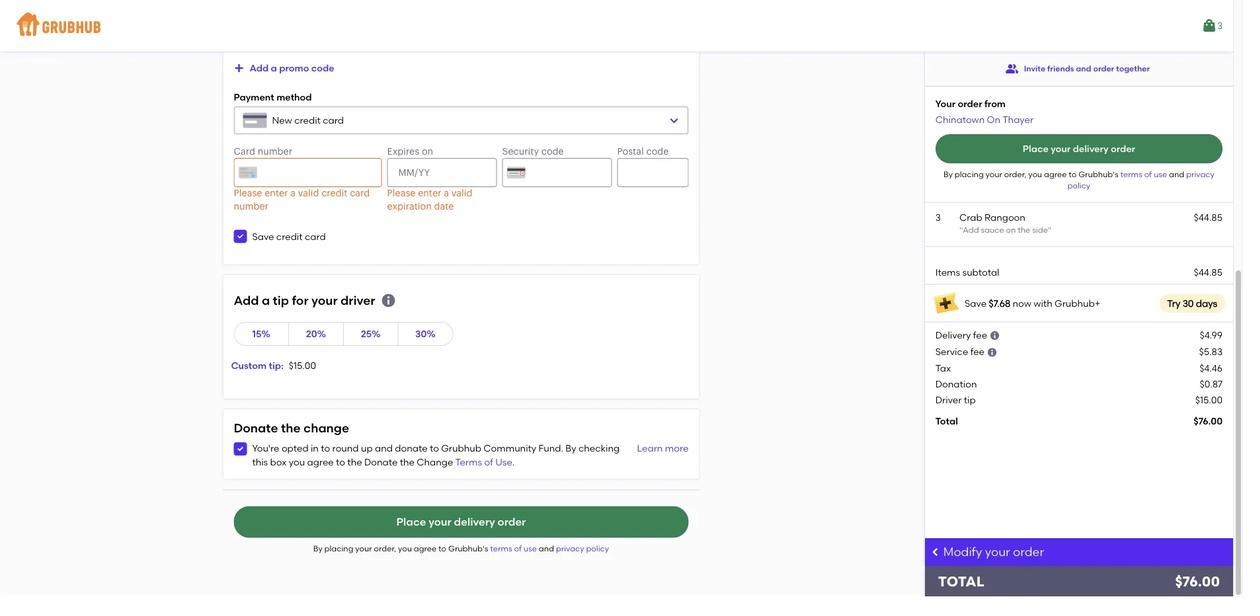 Task type: vqa. For each thing, say whether or not it's contained in the screenshot.


Task type: describe. For each thing, give the bounding box(es) containing it.
modify your order
[[943, 545, 1044, 559]]

add for add a gift card
[[250, 39, 269, 50]]

place your delivery order for by placing your order, you agree to grubhub's terms of use and
[[1023, 143, 1135, 154]]

community
[[484, 443, 536, 454]]

method
[[276, 91, 312, 102]]

crab rangoon
[[959, 212, 1025, 223]]

30% button
[[398, 322, 453, 346]]

grubhub+
[[1054, 298, 1100, 309]]

with
[[1033, 298, 1052, 309]]

this
[[252, 456, 268, 467]]

a for promo
[[271, 62, 277, 74]]

your
[[935, 98, 955, 109]]

by placing your order, you agree to grubhub's terms of use and privacy policy
[[313, 544, 609, 554]]

service fee
[[935, 346, 984, 357]]

30
[[1183, 298, 1194, 309]]

together
[[1116, 64, 1150, 73]]

add for add a promo code
[[250, 62, 269, 74]]

3 inside button
[[1217, 20, 1223, 31]]

use for by placing your order, you agree to grubhub's terms of use and privacy policy
[[524, 544, 537, 554]]

payment method
[[234, 91, 312, 102]]

items subtotal
[[935, 266, 999, 278]]

$
[[289, 360, 294, 371]]

fee for delivery fee
[[973, 329, 987, 341]]

modify
[[943, 545, 982, 559]]

invite
[[1024, 64, 1045, 73]]

0 vertical spatial total
[[935, 415, 958, 427]]

placing for by placing your order, you agree to grubhub's terms of use and
[[955, 169, 984, 179]]

$5.83
[[1199, 346, 1223, 357]]

service
[[935, 346, 968, 357]]

driver
[[935, 394, 962, 406]]

driver
[[341, 293, 375, 308]]

round
[[332, 443, 359, 454]]

new
[[272, 115, 292, 126]]

rangoon
[[985, 212, 1025, 223]]

learn
[[637, 443, 663, 454]]

of for by placing your order, you agree to grubhub's terms of use and
[[1144, 169, 1152, 179]]

and inside "button"
[[1076, 64, 1091, 73]]

add inside $44.85 " add sauce on the side "
[[963, 225, 979, 234]]

20% button
[[288, 322, 344, 346]]

1 " from the left
[[959, 225, 963, 234]]

you for by placing your order, you agree to grubhub's terms of use and
[[1028, 169, 1042, 179]]

crab
[[959, 212, 982, 223]]

gift
[[279, 39, 295, 50]]

25%
[[361, 328, 381, 339]]

15%
[[252, 328, 270, 339]]

3 button
[[1201, 14, 1223, 38]]

save for save $7.68 now with grubhub+
[[964, 298, 986, 309]]

1 vertical spatial privacy
[[556, 544, 584, 554]]

order, for by placing your order, you agree to grubhub's terms of use and privacy policy
[[374, 544, 396, 554]]

terms for by placing your order, you agree to grubhub's terms of use and privacy policy
[[490, 544, 512, 554]]

order right modify in the bottom of the page
[[1013, 545, 1044, 559]]

more
[[665, 443, 689, 454]]

to for by placing your order, you agree to grubhub's terms of use and privacy policy
[[438, 544, 446, 554]]

use
[[495, 456, 512, 467]]

custom tip: button
[[226, 354, 289, 378]]

add a promo code button
[[234, 56, 334, 80]]

privacy policy link for by placing your order, you agree to grubhub's terms of use and
[[1068, 169, 1214, 190]]

save for save credit card
[[252, 231, 274, 242]]

credit for save
[[276, 231, 303, 242]]

you for by placing your order, you agree to grubhub's terms of use and privacy policy
[[398, 544, 412, 554]]

a for tip
[[262, 293, 270, 308]]

25% button
[[343, 322, 398, 346]]

chinatown
[[935, 114, 985, 125]]

terms of use link
[[455, 456, 512, 467]]

grubhub's for by placing your order, you agree to grubhub's terms of use and privacy policy
[[448, 544, 488, 554]]

learn more link
[[634, 442, 689, 469]]

0 vertical spatial donate
[[234, 421, 278, 435]]

code
[[311, 62, 334, 74]]

$7.68
[[989, 298, 1010, 309]]

side
[[1032, 225, 1048, 234]]

delivery fee
[[935, 329, 987, 341]]

delivery for by placing your order, you agree to grubhub's terms of use and privacy policy
[[454, 515, 495, 528]]

add a tip for your driver
[[234, 293, 375, 308]]

delivery for by placing your order, you agree to grubhub's terms of use and
[[1073, 143, 1108, 154]]

add a gift card
[[250, 39, 318, 50]]

thayer
[[1002, 114, 1033, 125]]

delivery
[[935, 329, 971, 341]]

15.00
[[294, 360, 316, 371]]

for
[[292, 293, 308, 308]]

order inside your order from chinatown on thayer
[[958, 98, 982, 109]]

days
[[1196, 298, 1217, 309]]

items
[[935, 266, 960, 278]]

new credit card
[[272, 115, 344, 126]]

change
[[303, 421, 349, 435]]

2 " from the left
[[1048, 225, 1051, 234]]

card for new credit card
[[323, 115, 344, 126]]

by for by placing your order, you agree to grubhub's terms of use and privacy policy
[[313, 544, 322, 554]]

chinatown on thayer link
[[935, 114, 1033, 125]]

subtotal
[[962, 266, 999, 278]]

sauce
[[981, 225, 1004, 234]]

terms of use .
[[455, 456, 515, 467]]

you're
[[252, 443, 279, 454]]

1 vertical spatial total
[[938, 573, 984, 590]]

order inside invite friends and order together "button"
[[1093, 64, 1114, 73]]

save $7.68 now with grubhub+
[[964, 298, 1100, 309]]

of for by placing your order, you agree to grubhub's terms of use and privacy policy
[[514, 544, 522, 554]]

checking
[[579, 443, 620, 454]]

credit for new
[[294, 115, 321, 126]]



Task type: locate. For each thing, give the bounding box(es) containing it.
placing for by placing your order, you agree to grubhub's terms of use and privacy policy
[[324, 544, 353, 554]]

1 vertical spatial order,
[[374, 544, 396, 554]]

card right 'new'
[[323, 115, 344, 126]]

0 vertical spatial $76.00
[[1194, 415, 1223, 427]]

credit up for
[[276, 231, 303, 242]]

0 vertical spatial place your delivery order
[[1023, 143, 1135, 154]]

card inside button
[[297, 39, 318, 50]]

1 vertical spatial delivery
[[454, 515, 495, 528]]

box
[[270, 456, 287, 467]]

donate inside by checking this box you agree to the donate the change
[[364, 456, 398, 467]]

1 vertical spatial you
[[289, 456, 305, 467]]

donate
[[395, 443, 428, 454]]

$44.85 inside $44.85 " add sauce on the side "
[[1194, 212, 1223, 223]]

total
[[935, 415, 958, 427], [938, 573, 984, 590]]

credit right 'new'
[[294, 115, 321, 126]]

1 horizontal spatial policy
[[1068, 181, 1090, 190]]

order,
[[1004, 169, 1026, 179], [374, 544, 396, 554]]

1 vertical spatial of
[[484, 456, 493, 467]]

0 horizontal spatial agree
[[307, 456, 334, 467]]

svg image inside add a gift card button
[[234, 39, 244, 50]]

place your delivery order button
[[935, 134, 1223, 163], [234, 506, 689, 538]]

3
[[1217, 20, 1223, 31], [935, 212, 941, 223]]

in
[[311, 443, 319, 454]]

payment
[[234, 91, 274, 102]]

" down crab
[[959, 225, 963, 234]]

place down "thayer"
[[1023, 143, 1048, 154]]

1 vertical spatial grubhub's
[[448, 544, 488, 554]]

a up 15%
[[262, 293, 270, 308]]

1 horizontal spatial place
[[1023, 143, 1048, 154]]

0 horizontal spatial privacy policy link
[[556, 544, 609, 554]]

a left promo at the left of the page
[[271, 62, 277, 74]]

0 vertical spatial a
[[271, 39, 277, 50]]

agree for by placing your order, you agree to grubhub's terms of use and
[[1044, 169, 1067, 179]]

privacy inside privacy policy
[[1186, 169, 1214, 179]]

0 vertical spatial delivery
[[1073, 143, 1108, 154]]

0 vertical spatial $44.85
[[1194, 212, 1223, 223]]

0 horizontal spatial 3
[[935, 212, 941, 223]]

order
[[1093, 64, 1114, 73], [958, 98, 982, 109], [1111, 143, 1135, 154], [498, 515, 526, 528], [1013, 545, 1044, 559]]

place your delivery order up by placing your order, you agree to grubhub's terms of use and
[[1023, 143, 1135, 154]]

svg image left add a gift card
[[234, 39, 244, 50]]

0 vertical spatial by
[[943, 169, 953, 179]]

1 horizontal spatial delivery
[[1073, 143, 1108, 154]]

$4.46
[[1199, 362, 1223, 373]]

2 vertical spatial you
[[398, 544, 412, 554]]

0 horizontal spatial placing
[[324, 544, 353, 554]]

1 vertical spatial tip
[[964, 394, 976, 406]]

agree inside by checking this box you agree to the donate the change
[[307, 456, 334, 467]]

fee up service fee
[[973, 329, 987, 341]]

the inside $44.85 " add sauce on the side "
[[1018, 225, 1030, 234]]

agree for by placing your order, you agree to grubhub's terms of use and privacy policy
[[414, 544, 437, 554]]

by
[[943, 169, 953, 179], [565, 443, 576, 454], [313, 544, 322, 554]]

donate down up
[[364, 456, 398, 467]]

subscription badge image
[[933, 290, 959, 316]]

2 vertical spatial of
[[514, 544, 522, 554]]

1 vertical spatial terms of use link
[[490, 544, 539, 554]]

you
[[1028, 169, 1042, 179], [289, 456, 305, 467], [398, 544, 412, 554]]

15% button
[[234, 322, 289, 346]]

people icon image
[[1005, 62, 1019, 75]]

1 vertical spatial credit
[[276, 231, 303, 242]]

0 vertical spatial you
[[1028, 169, 1042, 179]]

1 vertical spatial use
[[524, 544, 537, 554]]

1 horizontal spatial tip
[[964, 394, 976, 406]]

a inside "button"
[[271, 62, 277, 74]]

0 horizontal spatial order,
[[374, 544, 396, 554]]

total down modify in the bottom of the page
[[938, 573, 984, 590]]

main navigation navigation
[[0, 0, 1233, 52]]

to for by checking this box you agree to the donate the change
[[336, 456, 345, 467]]

add inside "button"
[[250, 62, 269, 74]]

invite friends and order together
[[1024, 64, 1150, 73]]

use for by placing your order, you agree to grubhub's terms of use and
[[1154, 169, 1167, 179]]

$0.87
[[1200, 378, 1223, 389]]

place your delivery order up by placing your order, you agree to grubhub's terms of use and privacy policy
[[396, 515, 526, 528]]

credit
[[294, 115, 321, 126], [276, 231, 303, 242]]

add left gift
[[250, 39, 269, 50]]

order up chinatown
[[958, 98, 982, 109]]

svg image right "driver"
[[381, 293, 396, 308]]

card
[[297, 39, 318, 50], [323, 115, 344, 126], [305, 231, 326, 242]]

donation
[[935, 378, 977, 389]]

by for by placing your order, you agree to grubhub's terms of use and
[[943, 169, 953, 179]]

1 vertical spatial place your delivery order button
[[234, 506, 689, 538]]

by inside by checking this box you agree to the donate the change
[[565, 443, 576, 454]]

20%
[[306, 328, 326, 339]]

privacy policy link
[[1068, 169, 1214, 190], [556, 544, 609, 554]]

1 horizontal spatial place your delivery order button
[[935, 134, 1223, 163]]

privacy
[[1186, 169, 1214, 179], [556, 544, 584, 554]]

0 vertical spatial privacy
[[1186, 169, 1214, 179]]

$44.85 for $44.85 " add sauce on the side "
[[1194, 212, 1223, 223]]

add a promo code
[[250, 62, 334, 74]]

2 $44.85 from the top
[[1194, 266, 1223, 278]]

the down you're opted in to round up and donate to grubhub community fund.
[[400, 456, 415, 467]]

promo
[[279, 62, 309, 74]]

a left gift
[[271, 39, 277, 50]]

tip:
[[269, 360, 283, 371]]

0 horizontal spatial policy
[[586, 544, 609, 554]]

0 horizontal spatial of
[[484, 456, 493, 467]]

1 vertical spatial donate
[[364, 456, 398, 467]]

0 horizontal spatial you
[[289, 456, 305, 467]]

1 horizontal spatial grubhub's
[[1078, 169, 1118, 179]]

1 vertical spatial agree
[[307, 456, 334, 467]]

0 vertical spatial placing
[[955, 169, 984, 179]]

policy
[[1068, 181, 1090, 190], [586, 544, 609, 554]]

card right gift
[[297, 39, 318, 50]]

card up "add a tip for your driver"
[[305, 231, 326, 242]]

0 vertical spatial 3
[[1217, 20, 1223, 31]]

friends
[[1047, 64, 1074, 73]]

0 vertical spatial agree
[[1044, 169, 1067, 179]]

1 vertical spatial $44.85
[[1194, 266, 1223, 278]]

place your delivery order button up by placing your order, you agree to grubhub's terms of use and
[[935, 134, 1223, 163]]

order up by placing your order, you agree to grubhub's terms of use and privacy policy
[[498, 515, 526, 528]]

1 horizontal spatial order,
[[1004, 169, 1026, 179]]

place your delivery order button for by placing your order, you agree to grubhub's terms of use and
[[935, 134, 1223, 163]]

place your delivery order button for by placing your order, you agree to grubhub's terms of use and privacy policy
[[234, 506, 689, 538]]

2 vertical spatial card
[[305, 231, 326, 242]]

terms
[[1120, 169, 1142, 179], [490, 544, 512, 554]]

0 horizontal spatial place your delivery order button
[[234, 506, 689, 538]]

to for by placing your order, you agree to grubhub's terms of use and
[[1069, 169, 1077, 179]]

2 vertical spatial a
[[262, 293, 270, 308]]

1 horizontal spatial agree
[[414, 544, 437, 554]]

to
[[1069, 169, 1077, 179], [321, 443, 330, 454], [430, 443, 439, 454], [336, 456, 345, 467], [438, 544, 446, 554]]

fee down delivery fee
[[970, 346, 984, 357]]

1 horizontal spatial place your delivery order
[[1023, 143, 1135, 154]]

a for gift
[[271, 39, 277, 50]]

donate up you're
[[234, 421, 278, 435]]

your order from chinatown on thayer
[[935, 98, 1033, 125]]

order, for by placing your order, you agree to grubhub's terms of use and
[[1004, 169, 1026, 179]]

the up opted
[[281, 421, 301, 435]]

terms for by placing your order, you agree to grubhub's terms of use and
[[1120, 169, 1142, 179]]

0 horizontal spatial use
[[524, 544, 537, 554]]

1 horizontal spatial save
[[964, 298, 986, 309]]

0 vertical spatial use
[[1154, 169, 1167, 179]]

30%
[[415, 328, 436, 339]]

add for add a tip for your driver
[[234, 293, 259, 308]]

1 vertical spatial $76.00
[[1175, 573, 1220, 590]]

2 vertical spatial agree
[[414, 544, 437, 554]]

1 vertical spatial terms
[[490, 544, 512, 554]]

$4.99
[[1200, 329, 1223, 341]]

0 vertical spatial card
[[297, 39, 318, 50]]

add a gift card button
[[234, 32, 318, 56]]

1 $44.85 from the top
[[1194, 212, 1223, 223]]

add up 15%
[[234, 293, 259, 308]]

custom tip: $ 15.00
[[231, 360, 316, 371]]

tip down donation
[[964, 394, 976, 406]]

save credit card
[[252, 231, 326, 242]]

try
[[1167, 298, 1180, 309]]

1 horizontal spatial of
[[514, 544, 522, 554]]

privacy policy link for by placing your order, you agree to grubhub's terms of use and privacy policy
[[556, 544, 609, 554]]

1 vertical spatial place your delivery order
[[396, 515, 526, 528]]

" right on
[[1048, 225, 1051, 234]]

terms of use link
[[1120, 169, 1169, 179], [490, 544, 539, 554]]

the down round at the left bottom of the page
[[347, 456, 362, 467]]

0 horizontal spatial donate
[[234, 421, 278, 435]]

0 vertical spatial of
[[1144, 169, 1152, 179]]

1 vertical spatial by
[[565, 443, 576, 454]]

order up privacy policy
[[1111, 143, 1135, 154]]

0 horizontal spatial grubhub's
[[448, 544, 488, 554]]

0 vertical spatial save
[[252, 231, 274, 242]]

placing
[[955, 169, 984, 179], [324, 544, 353, 554]]

save
[[252, 231, 274, 242], [964, 298, 986, 309]]

card for save credit card
[[305, 231, 326, 242]]

place for by placing your order, you agree to grubhub's terms of use and
[[1023, 143, 1048, 154]]

place for by placing your order, you agree to grubhub's terms of use and privacy policy
[[396, 515, 426, 528]]

terms of use link for by placing your order, you agree to grubhub's terms of use and
[[1120, 169, 1169, 179]]

1 horizontal spatial placing
[[955, 169, 984, 179]]

add down add a gift card button
[[250, 62, 269, 74]]

you're opted in to round up and donate to grubhub community fund.
[[252, 443, 565, 454]]

donate the change
[[234, 421, 349, 435]]

by for by checking this box you agree to the donate the change
[[565, 443, 576, 454]]

custom
[[231, 360, 267, 371]]

1 horizontal spatial "
[[1048, 225, 1051, 234]]

grubhub's for by placing your order, you agree to grubhub's terms of use and
[[1078, 169, 1118, 179]]

0 vertical spatial place your delivery order button
[[935, 134, 1223, 163]]

0 horizontal spatial terms of use link
[[490, 544, 539, 554]]

1 vertical spatial 3
[[935, 212, 941, 223]]

svg image left save credit card at the left of page
[[236, 232, 244, 240]]

try 30 days
[[1167, 298, 1217, 309]]

add inside button
[[250, 39, 269, 50]]

$44.85 " add sauce on the side "
[[959, 212, 1223, 234]]

0 horizontal spatial place your delivery order
[[396, 515, 526, 528]]

you inside by checking this box you agree to the donate the change
[[289, 456, 305, 467]]

.
[[512, 456, 515, 467]]

fund.
[[539, 443, 563, 454]]

change
[[417, 456, 453, 467]]

svg image
[[234, 63, 244, 73], [669, 115, 679, 126], [987, 347, 997, 358], [236, 445, 244, 453], [930, 547, 941, 557]]

1 horizontal spatial use
[[1154, 169, 1167, 179]]

a inside button
[[271, 39, 277, 50]]

1 horizontal spatial terms
[[1120, 169, 1142, 179]]

policy inside privacy policy
[[1068, 181, 1090, 190]]

learn more
[[637, 443, 689, 454]]

now
[[1012, 298, 1031, 309]]

0 horizontal spatial "
[[959, 225, 963, 234]]

delivery up by placing your order, you agree to grubhub's terms of use and privacy policy
[[454, 515, 495, 528]]

from
[[984, 98, 1006, 109]]

agree
[[1044, 169, 1067, 179], [307, 456, 334, 467], [414, 544, 437, 554]]

the
[[1018, 225, 1030, 234], [281, 421, 301, 435], [347, 456, 362, 467], [400, 456, 415, 467]]

add down crab
[[963, 225, 979, 234]]

1 horizontal spatial 3
[[1217, 20, 1223, 31]]

place
[[1023, 143, 1048, 154], [396, 515, 426, 528]]

fee for service fee
[[970, 346, 984, 357]]

total down driver
[[935, 415, 958, 427]]

1 horizontal spatial by
[[565, 443, 576, 454]]

0 horizontal spatial by
[[313, 544, 322, 554]]

2 horizontal spatial of
[[1144, 169, 1152, 179]]

terms of use link for by placing your order, you agree to grubhub's terms of use and privacy policy
[[490, 544, 539, 554]]

0 vertical spatial privacy policy link
[[1068, 169, 1214, 190]]

0 vertical spatial fee
[[973, 329, 987, 341]]

0 vertical spatial place
[[1023, 143, 1048, 154]]

1 horizontal spatial donate
[[364, 456, 398, 467]]

driver tip
[[935, 394, 976, 406]]

svg image inside add a promo code "button"
[[234, 63, 244, 73]]

1 horizontal spatial privacy policy link
[[1068, 169, 1214, 190]]

delivery
[[1073, 143, 1108, 154], [454, 515, 495, 528]]

0 horizontal spatial save
[[252, 231, 274, 242]]

fee
[[973, 329, 987, 341], [970, 346, 984, 357]]

0 horizontal spatial delivery
[[454, 515, 495, 528]]

0 vertical spatial order,
[[1004, 169, 1026, 179]]

terms
[[455, 456, 482, 467]]

grubhub's
[[1078, 169, 1118, 179], [448, 544, 488, 554]]

0 horizontal spatial tip
[[273, 293, 289, 308]]

1 vertical spatial card
[[323, 115, 344, 126]]

on
[[1006, 225, 1016, 234]]

0 vertical spatial terms of use link
[[1120, 169, 1169, 179]]

0 vertical spatial terms
[[1120, 169, 1142, 179]]

0 horizontal spatial privacy
[[556, 544, 584, 554]]

0 vertical spatial credit
[[294, 115, 321, 126]]

1 vertical spatial placing
[[324, 544, 353, 554]]

delivery up by placing your order, you agree to grubhub's terms of use and
[[1073, 143, 1108, 154]]

$15.00
[[1195, 394, 1223, 406]]

place your delivery order button up by placing your order, you agree to grubhub's terms of use and privacy policy
[[234, 506, 689, 538]]

the right on
[[1018, 225, 1030, 234]]

place up by placing your order, you agree to grubhub's terms of use and privacy policy
[[396, 515, 426, 528]]

on
[[987, 114, 1000, 125]]

you for by checking this box you agree to the donate the change
[[289, 456, 305, 467]]

agree for by checking this box you agree to the donate the change
[[307, 456, 334, 467]]

1 horizontal spatial you
[[398, 544, 412, 554]]

and
[[1076, 64, 1091, 73], [1169, 169, 1184, 179], [375, 443, 393, 454], [539, 544, 554, 554]]

privacy policy
[[1068, 169, 1214, 190]]

0 vertical spatial tip
[[273, 293, 289, 308]]

tip left for
[[273, 293, 289, 308]]

place your delivery order
[[1023, 143, 1135, 154], [396, 515, 526, 528]]

2 vertical spatial by
[[313, 544, 322, 554]]

0 vertical spatial policy
[[1068, 181, 1090, 190]]

0 horizontal spatial place
[[396, 515, 426, 528]]

$44.85 for $44.85
[[1194, 266, 1223, 278]]

grubhub
[[441, 443, 481, 454]]

place your delivery order for by placing your order, you agree to grubhub's terms of use and privacy policy
[[396, 515, 526, 528]]

to inside by checking this box you agree to the donate the change
[[336, 456, 345, 467]]

by placing your order, you agree to grubhub's terms of use and
[[943, 169, 1184, 179]]

1 vertical spatial a
[[271, 62, 277, 74]]

svg image
[[234, 39, 244, 50], [236, 232, 244, 240], [381, 293, 396, 308], [989, 330, 1000, 341]]

order left the together
[[1093, 64, 1114, 73]]

svg image down $7.68
[[989, 330, 1000, 341]]

1 vertical spatial policy
[[586, 544, 609, 554]]

1 vertical spatial place
[[396, 515, 426, 528]]

invite friends and order together button
[[1005, 57, 1150, 81]]

1 horizontal spatial terms of use link
[[1120, 169, 1169, 179]]

by checking this box you agree to the donate the change
[[252, 443, 620, 467]]

opted
[[282, 443, 309, 454]]

a
[[271, 39, 277, 50], [271, 62, 277, 74], [262, 293, 270, 308]]



